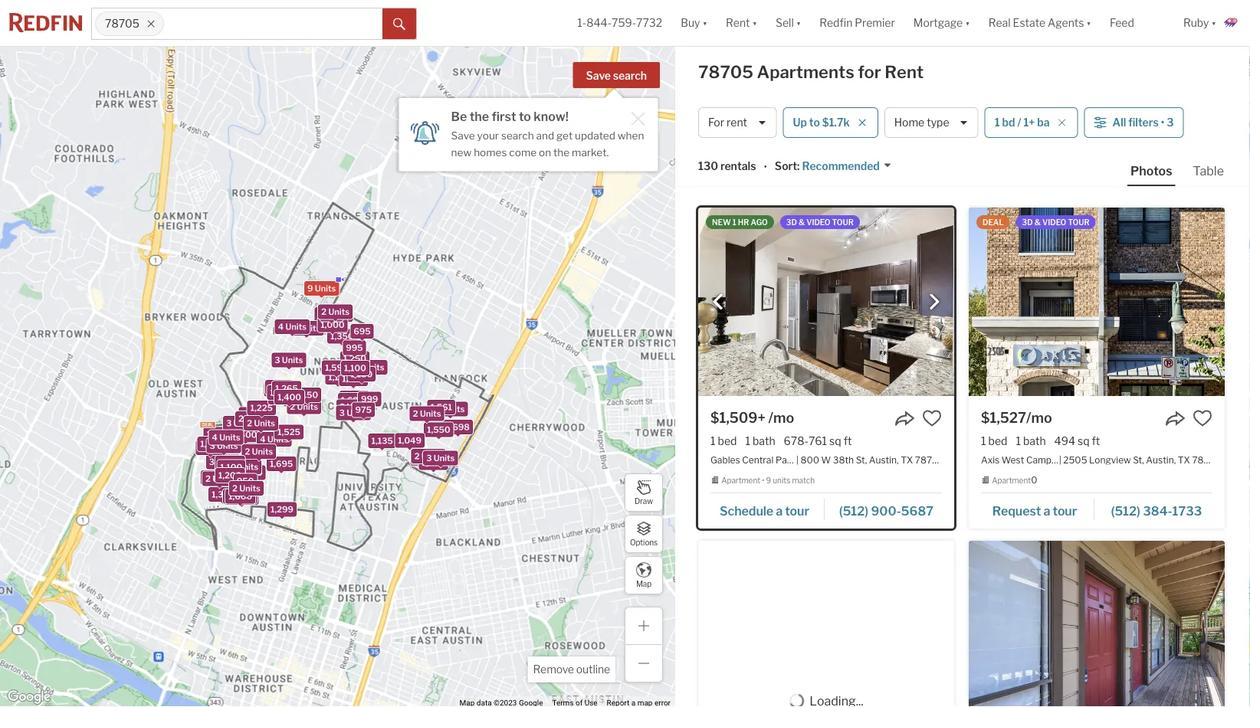 Task type: vqa. For each thing, say whether or not it's contained in the screenshot.
the Austin Real Estate
no



Task type: describe. For each thing, give the bounding box(es) containing it.
buy ▾
[[681, 16, 708, 29]]

3 units down 995
[[356, 363, 385, 373]]

bed for $1,509+
[[718, 435, 737, 448]]

1733
[[1173, 504, 1203, 519]]

request a tour button
[[982, 498, 1095, 521]]

redfin premier
[[820, 16, 896, 29]]

real estate agents ▾
[[989, 16, 1092, 29]]

save for save search
[[586, 69, 611, 82]]

real
[[989, 16, 1011, 29]]

home
[[895, 116, 925, 129]]

1,595
[[325, 363, 348, 373]]

match
[[793, 476, 815, 486]]

3 units down 1,527 at the left
[[210, 442, 238, 451]]

/mo for $1,509+ /mo
[[769, 410, 795, 426]]

recommended button
[[800, 159, 893, 174]]

submit search image
[[393, 18, 406, 30]]

800
[[801, 455, 820, 466]]

1,225
[[251, 403, 273, 413]]

494
[[1055, 435, 1076, 448]]

3d for new 1 hr ago
[[787, 218, 797, 227]]

gables
[[711, 455, 741, 466]]

1 vertical spatial 9
[[767, 476, 772, 486]]

7 units
[[226, 492, 254, 502]]

market.
[[572, 146, 609, 159]]

to inside 'dialog'
[[519, 109, 531, 124]]

4 up 1,295
[[212, 433, 218, 443]]

4 down 1,699
[[260, 435, 266, 445]]

park
[[776, 455, 796, 466]]

first
[[492, 109, 517, 124]]

384-
[[1144, 504, 1173, 519]]

schedule
[[720, 504, 774, 519]]

for rent button
[[699, 107, 777, 138]]

1,150 right the 1,125
[[296, 390, 318, 400]]

3 units down 1,171 at left
[[339, 408, 368, 418]]

redfin
[[820, 16, 853, 29]]

1-844-759-7732 link
[[578, 16, 663, 29]]

feed
[[1110, 16, 1135, 29]]

save search button
[[573, 62, 660, 88]]

1,698
[[447, 423, 470, 433]]

options button
[[625, 515, 663, 554]]

3 down 1,295
[[209, 458, 215, 467]]

(512) 900-5687
[[840, 504, 934, 519]]

axis
[[982, 455, 1000, 466]]

78705 apartments for rent
[[699, 62, 924, 82]]

mortgage ▾ button
[[905, 0, 980, 46]]

1,265
[[275, 384, 298, 394]]

save your search and get updated when new homes come on the market.
[[451, 129, 645, 159]]

apartment 0
[[992, 475, 1038, 486]]

sell ▾ button
[[767, 0, 811, 46]]

3 down 1,049
[[414, 454, 419, 464]]

1,699
[[242, 410, 265, 420]]

schedule a tour
[[720, 504, 810, 519]]

3 units down 1,295
[[209, 458, 238, 467]]

search inside save your search and get updated when new homes come on the market.
[[502, 129, 534, 142]]

1,150 right 1,171 at left
[[351, 370, 373, 380]]

favorite button image
[[923, 409, 943, 429]]

w
[[822, 455, 831, 466]]

| for $1,509+ /mo
[[797, 455, 799, 466]]

1,309
[[200, 439, 224, 449]]

your
[[477, 129, 499, 142]]

save for save your search and get updated when new homes come on the market.
[[451, 129, 475, 142]]

1 austin, from the left
[[869, 455, 899, 466]]

hr
[[738, 218, 750, 227]]

2 austin, from the left
[[1147, 455, 1177, 466]]

map region
[[0, 0, 754, 708]]

schedule a tour button
[[711, 498, 825, 521]]

on
[[539, 146, 552, 159]]

(512) 384-1733
[[1112, 504, 1203, 519]]

4 units down 1,699
[[260, 435, 289, 445]]

▾ for rent ▾
[[753, 16, 758, 29]]

next button image
[[927, 295, 943, 310]]

apartment • 9 units match
[[722, 476, 815, 486]]

• for rentals
[[764, 161, 768, 174]]

draw button
[[625, 474, 663, 512]]

ago
[[751, 218, 768, 227]]

premier
[[855, 16, 896, 29]]

a for $1,509+ /mo
[[776, 504, 783, 519]]

1,450
[[239, 468, 263, 478]]

remove
[[533, 664, 574, 677]]

rent inside dropdown button
[[726, 16, 750, 29]]

& for new 1 hr ago
[[799, 218, 805, 227]]

975
[[355, 405, 372, 415]]

9 inside map region
[[308, 284, 313, 294]]

130
[[699, 160, 719, 173]]

3d for deal
[[1023, 218, 1034, 227]]

1 horizontal spatial 1,350
[[331, 332, 354, 341]]

table button
[[1191, 163, 1228, 185]]

units
[[773, 476, 791, 486]]

0 horizontal spatial the
[[470, 109, 489, 124]]

feed button
[[1101, 0, 1175, 46]]

78705 down favorite button icon
[[1193, 455, 1222, 466]]

844-
[[587, 16, 612, 29]]

678-
[[784, 435, 809, 448]]

▾ for buy ▾
[[703, 16, 708, 29]]

1 vertical spatial 1,100
[[220, 463, 242, 473]]

mortgage
[[914, 16, 963, 29]]

west
[[1002, 455, 1025, 466]]

photo of 2505 longview st, austin, tx 78705 image
[[969, 208, 1226, 396]]

1,150 down 1,265
[[294, 397, 316, 407]]

apartments
[[757, 62, 855, 82]]

3 down 995
[[356, 363, 362, 373]]

3 down 1,561
[[427, 453, 432, 463]]

2 st, from the left
[[1134, 455, 1145, 466]]

home type
[[895, 116, 950, 129]]

real estate agents ▾ link
[[989, 0, 1092, 46]]

apartment for $1,509+
[[722, 476, 761, 486]]

2 ft from the left
[[1093, 435, 1101, 448]]

1 ft from the left
[[844, 435, 852, 448]]

bed for $1,527
[[989, 435, 1008, 448]]

1 vertical spatial rent
[[885, 62, 924, 82]]

761
[[809, 435, 828, 448]]

678-761 sq ft
[[784, 435, 852, 448]]

deal
[[983, 218, 1004, 227]]

$1,509+
[[711, 410, 766, 426]]

axis west campus | 2505 longview st, austin, tx 78705
[[982, 455, 1222, 466]]

1,125
[[268, 383, 290, 393]]

video for new 1 hr ago
[[807, 218, 831, 227]]

78705 left remove 78705 icon
[[105, 17, 140, 30]]

700
[[222, 480, 239, 490]]

0 vertical spatial 1,200
[[219, 458, 242, 468]]

agents
[[1048, 16, 1085, 29]]

remove outline button
[[528, 657, 616, 683]]

remove up to $1.7k image
[[858, 118, 867, 127]]

1 bath for $1,527
[[1016, 435, 1047, 448]]

tour for $1,527 /mo
[[1053, 504, 1078, 519]]

3 inside button
[[1167, 116, 1175, 129]]

1 up "west" at the bottom of page
[[1016, 435, 1021, 448]]

900-
[[872, 504, 902, 519]]

(512) for $1,509+ /mo
[[840, 504, 869, 519]]

▾ inside real estate agents ▾ link
[[1087, 16, 1092, 29]]

rent ▾
[[726, 16, 758, 29]]

previous button image
[[711, 295, 726, 310]]

1-844-759-7732
[[578, 16, 663, 29]]

new
[[712, 218, 731, 227]]

3 units up 1,527 at the left
[[226, 419, 255, 429]]

for
[[858, 62, 882, 82]]

user photo image
[[1223, 14, 1242, 32]]

1 left hr
[[733, 218, 737, 227]]

gables central park | 800 w 38th st, austin, tx 78705
[[711, 455, 945, 466]]

outline
[[577, 664, 610, 677]]

campus
[[1027, 455, 1062, 466]]

3 units up 1,265
[[275, 355, 303, 365]]

1 up axis
[[982, 435, 987, 448]]

0 vertical spatial 999
[[323, 310, 340, 320]]

1 vertical spatial 1,350
[[219, 471, 242, 481]]

central
[[743, 455, 774, 466]]

4 right 975 in the left of the page
[[436, 405, 442, 415]]

request a tour
[[993, 504, 1078, 519]]

1,000
[[321, 320, 345, 330]]

photo of 2210 pearl st #204, austin, tx 78705 image
[[969, 541, 1226, 708]]



Task type: locate. For each thing, give the bounding box(es) containing it.
remove outline
[[533, 664, 610, 677]]

1,295
[[199, 443, 222, 453]]

be the first to know! dialog
[[399, 89, 658, 171]]

1 horizontal spatial tour
[[1069, 218, 1090, 227]]

0 vertical spatial 1,250
[[343, 354, 367, 364]]

sq right 761
[[830, 435, 842, 448]]

favorite button image
[[1193, 409, 1213, 429]]

0 vertical spatial 9
[[308, 284, 313, 294]]

1,527
[[207, 430, 229, 440]]

1 bath for $1,509+
[[746, 435, 776, 448]]

0 horizontal spatial 3d
[[787, 218, 797, 227]]

0 horizontal spatial ft
[[844, 435, 852, 448]]

1 horizontal spatial &
[[1035, 218, 1041, 227]]

tour for deal
[[1069, 218, 1090, 227]]

sq right 494
[[1078, 435, 1090, 448]]

st, right longview
[[1134, 455, 1145, 466]]

1 horizontal spatial 1,400
[[278, 392, 301, 402]]

ft up axis west campus | 2505 longview st, austin, tx 78705
[[1093, 435, 1101, 448]]

1 vertical spatial 1,400
[[233, 430, 257, 440]]

• inside button
[[1162, 116, 1165, 129]]

tour for new 1 hr ago
[[833, 218, 854, 227]]

and
[[536, 129, 555, 142]]

1 bed up gables on the right of page
[[711, 435, 737, 448]]

0 vertical spatial search
[[613, 69, 647, 82]]

2 1 bed from the left
[[982, 435, 1008, 448]]

photos button
[[1128, 163, 1191, 186]]

1 horizontal spatial austin,
[[1147, 455, 1177, 466]]

78705 down favorite button image
[[916, 455, 945, 466]]

• right the filters
[[1162, 116, 1165, 129]]

come
[[510, 146, 537, 159]]

1 up gables on the right of page
[[711, 435, 716, 448]]

0 horizontal spatial 1,100
[[220, 463, 242, 473]]

1 /mo from the left
[[769, 410, 795, 426]]

apartment for $1,527
[[992, 476, 1032, 486]]

0 horizontal spatial tour
[[786, 504, 810, 519]]

759-
[[612, 16, 637, 29]]

(512) for $1,527 /mo
[[1112, 504, 1141, 519]]

▾ inside rent ▾ dropdown button
[[753, 16, 758, 29]]

1,325
[[327, 310, 350, 320], [342, 374, 365, 384]]

1
[[995, 116, 1001, 129], [733, 218, 737, 227], [711, 435, 716, 448], [746, 435, 751, 448], [982, 435, 987, 448], [1016, 435, 1021, 448]]

1 bed for $1,509+ /mo
[[711, 435, 737, 448]]

real estate agents ▾ button
[[980, 0, 1101, 46]]

1,375
[[212, 490, 234, 500]]

1,350 down 1,000
[[331, 332, 354, 341]]

1 vertical spatial 1,200
[[219, 471, 242, 481]]

2 /mo from the left
[[1027, 410, 1053, 426]]

$1.7k
[[823, 116, 850, 129]]

0 vertical spatial 1,325
[[327, 310, 350, 320]]

4 units
[[278, 322, 307, 332], [436, 405, 465, 415], [212, 433, 241, 443], [260, 435, 289, 445]]

1 horizontal spatial favorite button checkbox
[[1193, 409, 1213, 429]]

home type button
[[885, 107, 979, 138]]

4 units left 1,000
[[278, 322, 307, 332]]

1 | from the left
[[797, 455, 799, 466]]

a
[[776, 504, 783, 519], [1044, 504, 1051, 519]]

1 horizontal spatial /mo
[[1027, 410, 1053, 426]]

save up new
[[451, 129, 475, 142]]

(512) left "900-"
[[840, 504, 869, 519]]

1 horizontal spatial rent
[[885, 62, 924, 82]]

units
[[315, 284, 336, 294], [329, 307, 350, 317], [325, 310, 346, 320], [286, 322, 307, 332], [300, 324, 321, 334], [282, 355, 303, 365], [363, 363, 385, 373], [277, 388, 299, 398], [278, 393, 300, 403], [347, 402, 368, 412], [297, 402, 318, 412], [444, 405, 465, 415], [347, 408, 368, 418], [420, 409, 441, 419], [246, 414, 267, 424], [254, 419, 275, 429], [234, 419, 255, 429], [219, 433, 241, 443], [268, 435, 289, 445], [217, 442, 238, 451], [252, 447, 273, 457], [422, 452, 443, 462], [434, 453, 455, 463], [421, 454, 442, 464], [216, 458, 238, 467], [237, 462, 259, 472], [213, 474, 234, 484], [239, 484, 261, 494], [233, 492, 254, 502], [235, 493, 256, 503]]

0 vertical spatial the
[[470, 109, 489, 124]]

0 horizontal spatial video
[[807, 218, 831, 227]]

1 horizontal spatial 1,100
[[344, 364, 366, 374]]

1 3d from the left
[[787, 218, 797, 227]]

6 ▾ from the left
[[1212, 16, 1217, 29]]

1,049
[[398, 436, 422, 446]]

bath for $1,527
[[1024, 435, 1047, 448]]

1 horizontal spatial apartment
[[992, 476, 1032, 486]]

/mo up 678-
[[769, 410, 795, 426]]

search up the come
[[502, 129, 534, 142]]

1 bd / 1+ ba button
[[985, 107, 1079, 138]]

1 vertical spatial 1,325
[[342, 374, 365, 384]]

(512) inside the (512) 900-5687 link
[[840, 504, 869, 519]]

the
[[470, 109, 489, 124], [554, 146, 570, 159]]

0 horizontal spatial (512)
[[840, 504, 869, 519]]

austin, up (512) 384-1733 link
[[1147, 455, 1177, 466]]

favorite button checkbox for $1,527 /mo
[[1193, 409, 1213, 429]]

1 st, from the left
[[856, 455, 868, 466]]

be
[[451, 109, 467, 124]]

1 left "bd"
[[995, 116, 1001, 129]]

remove 1 bd / 1+ ba image
[[1058, 118, 1067, 127]]

updated
[[575, 129, 616, 142]]

0 vertical spatial rent
[[726, 16, 750, 29]]

1,325 up 1,000
[[327, 310, 350, 320]]

1 horizontal spatial to
[[810, 116, 820, 129]]

None search field
[[164, 8, 383, 39]]

1 vertical spatial 1,425
[[204, 473, 227, 483]]

1,695
[[343, 393, 366, 403], [342, 394, 365, 404], [341, 396, 364, 406], [270, 459, 293, 469]]

the inside save your search and get updated when new homes come on the market.
[[554, 146, 570, 159]]

▾ for mortgage ▾
[[966, 16, 971, 29]]

to right first
[[519, 109, 531, 124]]

2 favorite button checkbox from the left
[[1193, 409, 1213, 429]]

mortgage ▾ button
[[914, 0, 971, 46]]

to inside button
[[810, 116, 820, 129]]

▾ right sell
[[797, 16, 802, 29]]

9
[[308, 284, 313, 294], [767, 476, 772, 486]]

1 bath up central
[[746, 435, 776, 448]]

▾ for ruby ▾
[[1212, 16, 1217, 29]]

▾ for sell ▾
[[797, 16, 802, 29]]

2 vertical spatial •
[[763, 476, 765, 486]]

$1,527
[[982, 410, 1027, 426]]

1 (512) from the left
[[840, 504, 869, 519]]

▾ inside mortgage ▾ dropdown button
[[966, 16, 971, 29]]

google image
[[4, 688, 54, 708]]

tour for $1,509+ /mo
[[786, 504, 810, 519]]

1 horizontal spatial 1,550
[[427, 425, 451, 435]]

& for deal
[[1035, 218, 1041, 227]]

1 tour from the left
[[786, 504, 810, 519]]

0 horizontal spatial 1 bath
[[746, 435, 776, 448]]

video right ago
[[807, 218, 831, 227]]

to
[[519, 109, 531, 124], [810, 116, 820, 129]]

0 horizontal spatial a
[[776, 504, 783, 519]]

0 horizontal spatial bed
[[718, 435, 737, 448]]

| left 2505
[[1060, 455, 1062, 466]]

1,250 down 1,561
[[422, 458, 445, 468]]

1 horizontal spatial save
[[586, 69, 611, 82]]

0 horizontal spatial rent
[[726, 16, 750, 29]]

0 vertical spatial 1,100
[[344, 364, 366, 374]]

999 up 975 in the left of the page
[[361, 395, 378, 405]]

1 apartment from the left
[[722, 476, 761, 486]]

tour right request
[[1053, 504, 1078, 519]]

tour
[[833, 218, 854, 227], [1069, 218, 1090, 227]]

bed up gables on the right of page
[[718, 435, 737, 448]]

995
[[346, 343, 363, 353]]

• left sort on the right
[[764, 161, 768, 174]]

▾ right ruby
[[1212, 16, 1217, 29]]

1 horizontal spatial search
[[613, 69, 647, 82]]

7732
[[637, 16, 663, 29]]

1 horizontal spatial tx
[[1179, 455, 1191, 466]]

1 bed from the left
[[718, 435, 737, 448]]

sell
[[776, 16, 794, 29]]

1,200 up 1,375
[[219, 471, 242, 481]]

3d & video tour for deal
[[1023, 218, 1090, 227]]

▾ right 'mortgage'
[[966, 16, 971, 29]]

2 a from the left
[[1044, 504, 1051, 519]]

3 right the filters
[[1167, 116, 1175, 129]]

• for filters
[[1162, 116, 1165, 129]]

4 units up 1,295
[[212, 433, 241, 443]]

2 apartment from the left
[[992, 476, 1032, 486]]

0 horizontal spatial favorite button checkbox
[[923, 409, 943, 429]]

tx up 5687
[[901, 455, 914, 466]]

1 & from the left
[[799, 218, 805, 227]]

status
[[810, 693, 864, 708]]

ft up "38th"
[[844, 435, 852, 448]]

bath up campus
[[1024, 435, 1047, 448]]

2 tx from the left
[[1179, 455, 1191, 466]]

know!
[[534, 109, 569, 124]]

0 horizontal spatial 999
[[323, 310, 340, 320]]

0 vertical spatial 1,425
[[267, 385, 290, 395]]

1,425 up 1,375
[[204, 473, 227, 483]]

1 bed up axis
[[982, 435, 1008, 448]]

video right deal
[[1043, 218, 1067, 227]]

3d
[[787, 218, 797, 227], [1023, 218, 1034, 227]]

sort :
[[775, 160, 800, 173]]

1 horizontal spatial a
[[1044, 504, 1051, 519]]

a right request
[[1044, 504, 1051, 519]]

2 3d & video tour from the left
[[1023, 218, 1090, 227]]

0 horizontal spatial 1,250
[[343, 354, 367, 364]]

2 (512) from the left
[[1112, 504, 1141, 519]]

0 horizontal spatial 1 bed
[[711, 435, 737, 448]]

1 horizontal spatial |
[[1060, 455, 1062, 466]]

the right on
[[554, 146, 570, 159]]

1 vertical spatial 999
[[361, 395, 378, 405]]

0 horizontal spatial search
[[502, 129, 534, 142]]

0 horizontal spatial bath
[[753, 435, 776, 448]]

rentals
[[721, 160, 757, 173]]

3 down 1,527 at the left
[[210, 442, 215, 451]]

1 horizontal spatial 1,425
[[267, 385, 290, 395]]

• inside 130 rentals •
[[764, 161, 768, 174]]

2 ▾ from the left
[[753, 16, 758, 29]]

rent ▾ button
[[726, 0, 758, 46]]

1 horizontal spatial bed
[[989, 435, 1008, 448]]

1 ▾ from the left
[[703, 16, 708, 29]]

rent ▾ button
[[717, 0, 767, 46]]

1 3d & video tour from the left
[[787, 218, 854, 227]]

0 horizontal spatial tour
[[833, 218, 854, 227]]

redfin premier button
[[811, 0, 905, 46]]

1 bath up campus
[[1016, 435, 1047, 448]]

1 horizontal spatial bath
[[1024, 435, 1047, 448]]

recommended
[[803, 160, 880, 173]]

1 horizontal spatial 1,250
[[422, 458, 445, 468]]

0 horizontal spatial 9
[[308, 284, 313, 294]]

1 horizontal spatial sq
[[1078, 435, 1090, 448]]

search down the 759-
[[613, 69, 647, 82]]

▾ inside sell ▾ dropdown button
[[797, 16, 802, 29]]

0 vertical spatial •
[[1162, 116, 1165, 129]]

▾ inside buy ▾ dropdown button
[[703, 16, 708, 29]]

1 favorite button checkbox from the left
[[923, 409, 943, 429]]

tour down match
[[786, 504, 810, 519]]

1 tx from the left
[[901, 455, 914, 466]]

/mo up campus
[[1027, 410, 1053, 426]]

• left units
[[763, 476, 765, 486]]

1,150
[[351, 370, 373, 380], [296, 390, 318, 400], [294, 397, 316, 407]]

78705 up for rent
[[699, 62, 754, 82]]

950
[[237, 477, 254, 487]]

2 1 bath from the left
[[1016, 435, 1047, 448]]

longview
[[1090, 455, 1132, 466]]

rent
[[726, 16, 750, 29], [885, 62, 924, 82]]

1 inside button
[[995, 116, 1001, 129]]

3d right ago
[[787, 218, 797, 227]]

estate
[[1014, 16, 1046, 29]]

1 sq from the left
[[830, 435, 842, 448]]

favorite button checkbox for $1,509+ /mo
[[923, 409, 943, 429]]

1 horizontal spatial 3d & video tour
[[1023, 218, 1090, 227]]

3 up 1,527 at the left
[[226, 419, 232, 429]]

0 horizontal spatial to
[[519, 109, 531, 124]]

ft
[[844, 435, 852, 448], [1093, 435, 1101, 448]]

/mo for $1,527 /mo
[[1027, 410, 1053, 426]]

to right up
[[810, 116, 820, 129]]

1,350 up 1,375
[[219, 471, 242, 481]]

4 units up 1,698
[[436, 405, 465, 415]]

38th
[[833, 455, 854, 466]]

| right park
[[797, 455, 799, 466]]

2 bath from the left
[[1024, 435, 1047, 448]]

1 a from the left
[[776, 504, 783, 519]]

bath for $1,509+
[[753, 435, 776, 448]]

3 ▾ from the left
[[797, 16, 802, 29]]

1,600
[[229, 492, 252, 502]]

2 video from the left
[[1043, 218, 1067, 227]]

bed up axis
[[989, 435, 1008, 448]]

1 vertical spatial 1,250
[[422, 458, 445, 468]]

request
[[993, 504, 1042, 519]]

bath up central
[[753, 435, 776, 448]]

1 horizontal spatial st,
[[1134, 455, 1145, 466]]

a down units
[[776, 504, 783, 519]]

1 horizontal spatial the
[[554, 146, 570, 159]]

4 left 1,000
[[278, 322, 284, 332]]

2 sq from the left
[[1078, 435, 1090, 448]]

1 tour from the left
[[833, 218, 854, 227]]

remove 78705 image
[[146, 19, 156, 28]]

save inside save your search and get updated when new homes come on the market.
[[451, 129, 475, 142]]

2 3d from the left
[[1023, 218, 1034, 227]]

1 horizontal spatial (512)
[[1112, 504, 1141, 519]]

1,250 down 995
[[343, 354, 367, 364]]

0
[[1032, 475, 1038, 486]]

4 ▾ from the left
[[966, 16, 971, 29]]

•
[[1162, 116, 1165, 129], [764, 161, 768, 174], [763, 476, 765, 486]]

rent right buy ▾
[[726, 16, 750, 29]]

1 1 bath from the left
[[746, 435, 776, 448]]

1 up central
[[746, 435, 751, 448]]

rent right for
[[885, 62, 924, 82]]

search inside button
[[613, 69, 647, 82]]

▾ left sell
[[753, 16, 758, 29]]

tx up 1733
[[1179, 455, 1191, 466]]

sell ▾ button
[[776, 0, 802, 46]]

1,425 up "1,225"
[[267, 385, 290, 395]]

1,100 up the 700 at the left bottom
[[220, 463, 242, 473]]

1 horizontal spatial 9
[[767, 476, 772, 486]]

1,171
[[328, 373, 348, 383]]

draw
[[635, 497, 653, 506]]

3d right deal
[[1023, 218, 1034, 227]]

the right be
[[470, 109, 489, 124]]

1 horizontal spatial 999
[[361, 395, 378, 405]]

up to $1.7k button
[[783, 107, 879, 138]]

ba
[[1038, 116, 1050, 129]]

999 up 1,000
[[323, 310, 340, 320]]

/
[[1018, 116, 1022, 129]]

3 up the 1,125
[[275, 355, 280, 365]]

1 vertical spatial the
[[554, 146, 570, 159]]

save inside button
[[586, 69, 611, 82]]

st,
[[856, 455, 868, 466], [1134, 455, 1145, 466]]

2 tour from the left
[[1053, 504, 1078, 519]]

1 vertical spatial save
[[451, 129, 475, 142]]

0 horizontal spatial &
[[799, 218, 805, 227]]

0 horizontal spatial /mo
[[769, 410, 795, 426]]

3 units down 1,049
[[414, 454, 442, 464]]

1 1 bed from the left
[[711, 435, 737, 448]]

map button
[[625, 557, 663, 595]]

3d & video tour for new 1 hr ago
[[787, 218, 854, 227]]

sell ▾
[[776, 16, 802, 29]]

1,400 down 1,699
[[233, 430, 257, 440]]

0 vertical spatial save
[[586, 69, 611, 82]]

2 & from the left
[[1035, 218, 1041, 227]]

1 horizontal spatial 1 bath
[[1016, 435, 1047, 448]]

ruby
[[1184, 16, 1210, 29]]

695
[[354, 327, 371, 337]]

bath
[[753, 435, 776, 448], [1024, 435, 1047, 448]]

0 horizontal spatial 1,350
[[219, 471, 242, 481]]

5 ▾ from the left
[[1087, 16, 1092, 29]]

0 vertical spatial 1,350
[[331, 332, 354, 341]]

a for $1,527 /mo
[[1044, 504, 1051, 519]]

1 vertical spatial •
[[764, 161, 768, 174]]

1 horizontal spatial tour
[[1053, 504, 1078, 519]]

0 horizontal spatial tx
[[901, 455, 914, 466]]

1 bed for $1,527 /mo
[[982, 435, 1008, 448]]

▾ right buy
[[703, 16, 708, 29]]

2 bed from the left
[[989, 435, 1008, 448]]

0 horizontal spatial austin,
[[869, 455, 899, 466]]

1 horizontal spatial ft
[[1093, 435, 1101, 448]]

0 horizontal spatial 1,400
[[233, 430, 257, 440]]

1 video from the left
[[807, 218, 831, 227]]

photo of 800 w 38th st, austin, tx 78705 image
[[699, 208, 955, 396]]

1,400 up '1,525'
[[278, 392, 301, 402]]

apartment
[[722, 476, 761, 486], [992, 476, 1032, 486]]

1,550 down 1,699
[[234, 435, 258, 445]]

(512) inside (512) 384-1733 link
[[1112, 504, 1141, 519]]

0 horizontal spatial sq
[[830, 435, 842, 448]]

new
[[451, 146, 472, 159]]

4
[[278, 322, 284, 332], [436, 405, 442, 415], [212, 433, 218, 443], [260, 435, 266, 445]]

save
[[586, 69, 611, 82], [451, 129, 475, 142]]

2 tour from the left
[[1069, 218, 1090, 227]]

| for $1,527 /mo
[[1060, 455, 1062, 466]]

1,325 down 1,595
[[342, 374, 365, 384]]

1 vertical spatial search
[[502, 129, 534, 142]]

0 horizontal spatial save
[[451, 129, 475, 142]]

save search
[[586, 69, 647, 82]]

1,100
[[344, 364, 366, 374], [220, 463, 242, 473]]

filters
[[1129, 116, 1159, 129]]

favorite button checkbox
[[923, 409, 943, 429], [1193, 409, 1213, 429]]

3 units down 1,698
[[427, 453, 455, 463]]

apartment inside apartment 0
[[992, 476, 1032, 486]]

3 left 975 in the left of the page
[[339, 408, 345, 418]]

0 horizontal spatial |
[[797, 455, 799, 466]]

0 horizontal spatial 3d & video tour
[[787, 218, 854, 227]]

1 horizontal spatial 3d
[[1023, 218, 1034, 227]]

& right ago
[[799, 218, 805, 227]]

st, right "38th"
[[856, 455, 868, 466]]

1 bath from the left
[[753, 435, 776, 448]]

video for deal
[[1043, 218, 1067, 227]]

(512) left 384-
[[1112, 504, 1141, 519]]

apartment down "west" at the bottom of page
[[992, 476, 1032, 486]]

0 horizontal spatial st,
[[856, 455, 868, 466]]

buy
[[681, 16, 701, 29]]

video
[[807, 218, 831, 227], [1043, 218, 1067, 227]]

1,425
[[267, 385, 290, 395], [204, 473, 227, 483]]

austin, right "38th"
[[869, 455, 899, 466]]

1 horizontal spatial video
[[1043, 218, 1067, 227]]

0 horizontal spatial 1,425
[[204, 473, 227, 483]]

2 | from the left
[[1060, 455, 1062, 466]]

0 vertical spatial 1,400
[[278, 392, 301, 402]]

3d & video tour down recommended
[[787, 218, 854, 227]]

0 horizontal spatial apartment
[[722, 476, 761, 486]]

1 horizontal spatial 1 bed
[[982, 435, 1008, 448]]

130 rentals •
[[699, 160, 768, 174]]

0 horizontal spatial 1,550
[[234, 435, 258, 445]]

▾ right "agents" on the top
[[1087, 16, 1092, 29]]



